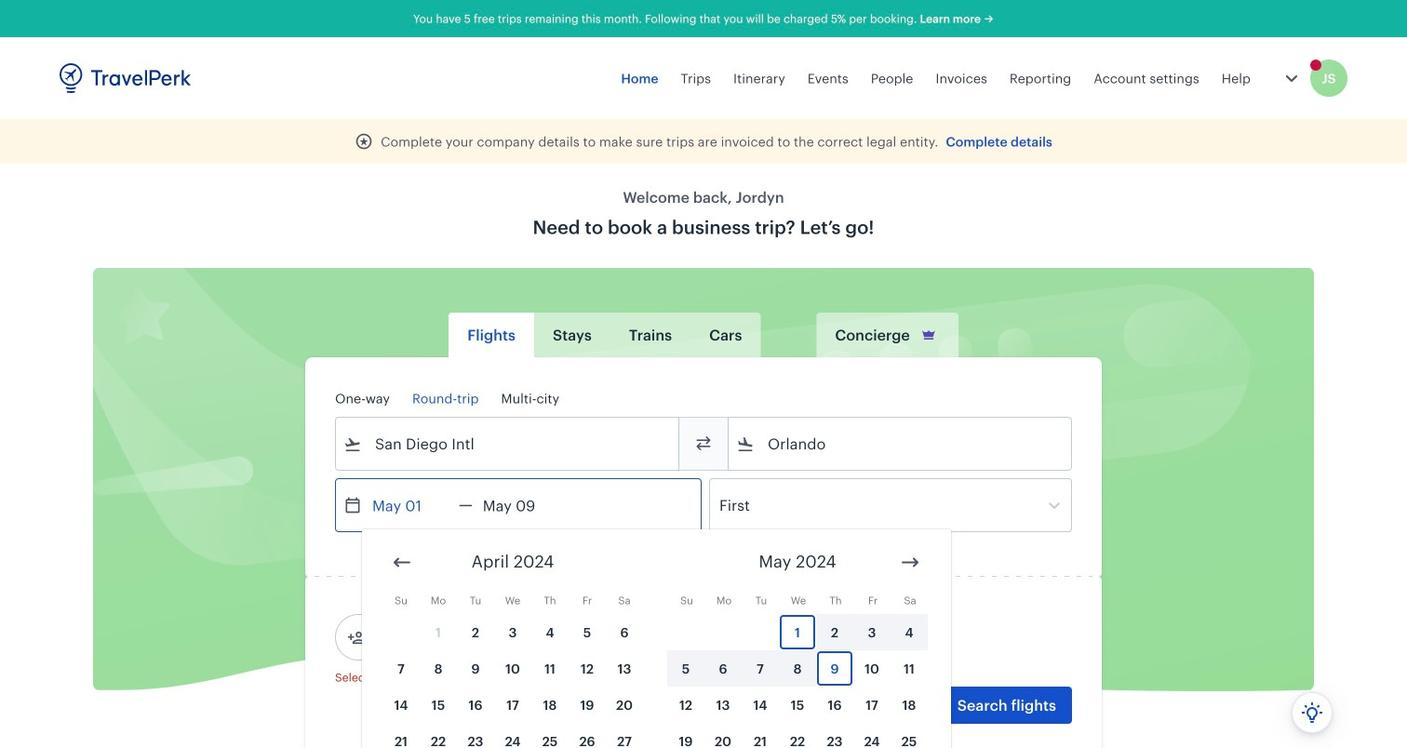 Task type: locate. For each thing, give the bounding box(es) containing it.
choose thursday, may 23, 2024 as your check-in date. it's available. image
[[817, 724, 853, 748]]

calendar application
[[362, 530, 1407, 748]]

Return text field
[[473, 479, 569, 531]]

choose saturday, may 18, 2024 as your check-in date. it's available. image
[[892, 688, 927, 722]]

selected. friday, may 3, 2024 image
[[854, 615, 890, 650]]

move backward to switch to the previous month. image
[[391, 551, 413, 574]]

selected. thursday, may 2, 2024 image
[[817, 615, 853, 650]]

move forward to switch to the next month. image
[[899, 551, 921, 574]]

Depart text field
[[362, 479, 459, 531]]

selected as end date. thursday, may 9, 2024 image
[[817, 652, 853, 686]]

choose friday, may 24, 2024 as your check-in date. it's available. image
[[854, 724, 890, 748]]

From search field
[[362, 429, 654, 459]]



Task type: describe. For each thing, give the bounding box(es) containing it.
To search field
[[755, 429, 1047, 459]]

choose friday, may 17, 2024 as your check-in date. it's available. image
[[854, 688, 890, 722]]

choose saturday, may 25, 2024 as your check-in date. it's available. image
[[892, 724, 927, 748]]

Add first traveler search field
[[366, 623, 559, 652]]

choose thursday, may 16, 2024 as your check-in date. it's available. image
[[817, 688, 853, 722]]

selected. saturday, may 4, 2024 image
[[892, 615, 927, 650]]

choose saturday, may 11, 2024 as your check-in date. it's available. image
[[892, 652, 927, 686]]

choose friday, may 10, 2024 as your check-in date. it's available. image
[[854, 652, 890, 686]]



